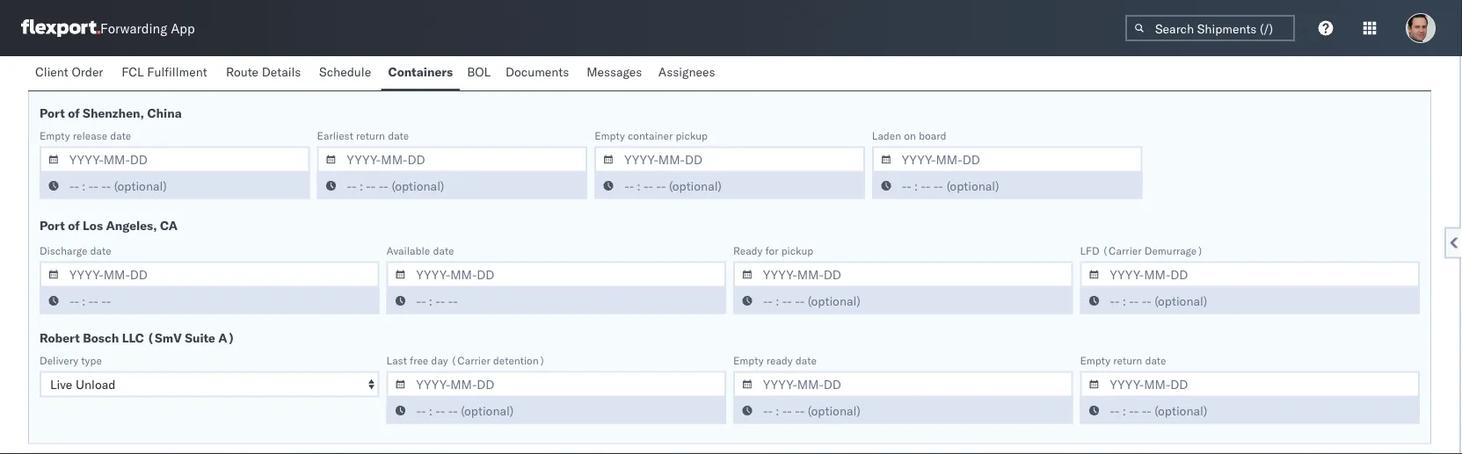 Task type: describe. For each thing, give the bounding box(es) containing it.
Search Shipments (/) text field
[[1126, 15, 1295, 41]]

empty for empty container pickup
[[595, 129, 625, 142]]

of for los
[[68, 218, 80, 233]]

return for empty
[[1113, 354, 1142, 368]]

empty for empty return date
[[1080, 354, 1111, 368]]

lfd (carrier demurrage)
[[1080, 244, 1203, 258]]

route
[[226, 64, 259, 80]]

-- : -- -- (optional) text field for empty release date
[[40, 173, 310, 199]]

robert bosch llc (smv suite a)
[[40, 330, 235, 346]]

messages button
[[580, 56, 651, 91]]

-- : -- -- text field
[[40, 288, 379, 314]]

available date
[[386, 244, 454, 258]]

day
[[431, 354, 448, 368]]

available
[[386, 244, 430, 258]]

return for earliest
[[356, 129, 385, 142]]

yyyy-mm-dd text field for available date
[[386, 262, 726, 288]]

date for empty release date
[[110, 129, 131, 142]]

flexport. image
[[21, 19, 100, 37]]

assignees button
[[651, 56, 726, 91]]

pickup for port of shenzhen, china
[[676, 129, 708, 142]]

yyyy-mm-dd text field for last free day (carrier detention)
[[386, 372, 726, 398]]

fulfillment
[[147, 64, 207, 80]]

-- : -- -- (optional) text field for empty ready date
[[733, 398, 1073, 424]]

on
[[904, 129, 916, 142]]

client
[[35, 64, 68, 80]]

-- : -- -- text field
[[386, 288, 726, 314]]

route details
[[226, 64, 301, 80]]

forwarding app
[[100, 20, 195, 36]]

ready
[[733, 244, 763, 258]]

last free day (carrier detention)
[[386, 354, 545, 368]]

port of shenzhen, china
[[40, 105, 182, 120]]

of for shenzhen,
[[68, 105, 80, 120]]

earliest
[[317, 129, 353, 142]]

suite
[[185, 330, 215, 346]]

empty release date
[[40, 129, 131, 142]]

-- : -- -- (optional) text field for earliest return date
[[317, 173, 588, 199]]

yyyy-mm-dd text field for lfd (carrier demurrage)
[[1080, 262, 1420, 288]]

type
[[81, 354, 102, 368]]

detention)
[[493, 354, 545, 368]]

fcl fulfillment
[[122, 64, 207, 80]]

port of los angeles, ca
[[40, 218, 178, 233]]

-- : -- -- (optional) text field for empty return date
[[1080, 398, 1420, 424]]

yyyy-mm-dd text field for discharge date
[[40, 262, 379, 288]]

app
[[171, 20, 195, 36]]

bol button
[[460, 56, 498, 91]]

angeles,
[[106, 218, 157, 233]]

containers button
[[381, 56, 460, 91]]

port for port of los angeles, ca
[[40, 218, 65, 233]]

assignees
[[658, 64, 715, 80]]

discharge date
[[40, 244, 111, 258]]

yyyy-mm-dd text field for laden on board
[[872, 146, 1143, 173]]

lfd
[[1080, 244, 1100, 258]]

container
[[628, 129, 673, 142]]

messages
[[587, 64, 642, 80]]

empty for empty release date
[[40, 129, 70, 142]]

a)
[[218, 330, 235, 346]]

empty for empty ready date
[[733, 354, 764, 368]]

ready
[[767, 354, 793, 368]]

route details button
[[219, 56, 312, 91]]

date for earliest return date
[[388, 129, 409, 142]]

china
[[147, 105, 182, 120]]

bol
[[467, 64, 491, 80]]

bosch
[[83, 330, 119, 346]]

client order button
[[28, 56, 115, 91]]

0 horizontal spatial (carrier
[[451, 354, 490, 368]]



Task type: locate. For each thing, give the bounding box(es) containing it.
1 vertical spatial (carrier
[[451, 354, 490, 368]]

order
[[72, 64, 103, 80]]

ready for pickup
[[733, 244, 814, 258]]

2 of from the top
[[68, 218, 80, 233]]

1 port from the top
[[40, 105, 65, 120]]

demurrage)
[[1145, 244, 1203, 258]]

client order
[[35, 64, 103, 80]]

details
[[262, 64, 301, 80]]

board
[[919, 129, 947, 142]]

last
[[386, 354, 407, 368]]

documents button
[[498, 56, 580, 91]]

empty ready date
[[733, 354, 817, 368]]

pickup for port of los angeles, ca
[[781, 244, 814, 258]]

1 horizontal spatial (carrier
[[1102, 244, 1142, 258]]

-- : -- -- (optional) text field for last free day (carrier detention)
[[386, 398, 726, 424]]

None text field
[[40, 36, 379, 62], [386, 36, 726, 62], [733, 36, 1073, 62], [40, 36, 379, 62], [386, 36, 726, 62], [733, 36, 1073, 62]]

documents
[[506, 64, 569, 80]]

1 of from the top
[[68, 105, 80, 120]]

of
[[68, 105, 80, 120], [68, 218, 80, 233]]

port up empty release date
[[40, 105, 65, 120]]

of up empty release date
[[68, 105, 80, 120]]

(carrier right the day
[[451, 354, 490, 368]]

empty return date
[[1080, 354, 1166, 368]]

delivery type
[[40, 354, 102, 368]]

-- : -- -- (optional) text field for ready for pickup
[[733, 288, 1073, 314]]

2 port from the top
[[40, 218, 65, 233]]

1 horizontal spatial pickup
[[781, 244, 814, 258]]

yyyy-mm-dd text field for empty release date
[[40, 146, 310, 173]]

0 horizontal spatial return
[[356, 129, 385, 142]]

discharge
[[40, 244, 87, 258]]

port
[[40, 105, 65, 120], [40, 218, 65, 233]]

shenzhen,
[[83, 105, 144, 120]]

-- : -- -- (optional) text field
[[872, 173, 1143, 199]]

pickup right for
[[781, 244, 814, 258]]

port for port of shenzhen, china
[[40, 105, 65, 120]]

schedule
[[319, 64, 371, 80]]

yyyy-mm-dd text field for empty container pickup
[[595, 146, 865, 173]]

yyyy-mm-dd text field for earliest return date
[[317, 146, 588, 173]]

date for empty return date
[[1145, 354, 1166, 368]]

0 vertical spatial return
[[356, 129, 385, 142]]

1 vertical spatial pickup
[[781, 244, 814, 258]]

-- : -- -- (optional) text field for empty container pickup
[[595, 173, 865, 199]]

los
[[83, 218, 103, 233]]

free
[[410, 354, 428, 368]]

YYYY-MM-DD text field
[[317, 146, 588, 173], [40, 262, 379, 288], [386, 262, 726, 288], [733, 262, 1073, 288], [1080, 262, 1420, 288], [386, 372, 726, 398], [1080, 372, 1420, 398]]

schedule button
[[312, 56, 381, 91]]

0 horizontal spatial pickup
[[676, 129, 708, 142]]

laden
[[872, 129, 902, 142]]

YYYY-MM-DD text field
[[40, 146, 310, 173], [595, 146, 865, 173], [872, 146, 1143, 173], [733, 372, 1073, 398]]

delivery
[[40, 354, 78, 368]]

0 vertical spatial pickup
[[676, 129, 708, 142]]

(carrier right the lfd
[[1102, 244, 1142, 258]]

release
[[73, 129, 107, 142]]

0 vertical spatial port
[[40, 105, 65, 120]]

earliest return date
[[317, 129, 409, 142]]

(smv
[[147, 330, 182, 346]]

pickup
[[676, 129, 708, 142], [781, 244, 814, 258]]

of left los
[[68, 218, 80, 233]]

robert
[[40, 330, 80, 346]]

ca
[[160, 218, 178, 233]]

llc
[[122, 330, 144, 346]]

empty
[[40, 129, 70, 142], [595, 129, 625, 142], [733, 354, 764, 368], [1080, 354, 1111, 368]]

-- : -- -- (optional) text field for lfd (carrier demurrage)
[[1080, 288, 1420, 314]]

date
[[110, 129, 131, 142], [388, 129, 409, 142], [90, 244, 111, 258], [433, 244, 454, 258], [796, 354, 817, 368], [1145, 354, 1166, 368]]

yyyy-mm-dd text field for empty ready date
[[733, 372, 1073, 398]]

empty container pickup
[[595, 129, 708, 142]]

for
[[765, 244, 779, 258]]

1 vertical spatial return
[[1113, 354, 1142, 368]]

1 vertical spatial port
[[40, 218, 65, 233]]

(carrier
[[1102, 244, 1142, 258], [451, 354, 490, 368]]

0 vertical spatial (carrier
[[1102, 244, 1142, 258]]

1 vertical spatial of
[[68, 218, 80, 233]]

-- : -- -- (optional) text field
[[40, 173, 310, 199], [317, 173, 588, 199], [595, 173, 865, 199], [733, 288, 1073, 314], [1080, 288, 1420, 314], [386, 398, 726, 424], [733, 398, 1073, 424], [1080, 398, 1420, 424]]

1 horizontal spatial return
[[1113, 354, 1142, 368]]

forwarding app link
[[21, 19, 195, 37]]

0 vertical spatial of
[[68, 105, 80, 120]]

port up the 'discharge'
[[40, 218, 65, 233]]

fcl
[[122, 64, 144, 80]]

fcl fulfillment button
[[115, 56, 219, 91]]

return
[[356, 129, 385, 142], [1113, 354, 1142, 368]]

forwarding
[[100, 20, 167, 36]]

containers
[[388, 64, 453, 80]]

yyyy-mm-dd text field for empty return date
[[1080, 372, 1420, 398]]

yyyy-mm-dd text field for ready for pickup
[[733, 262, 1073, 288]]

laden on board
[[872, 129, 947, 142]]

pickup right container
[[676, 129, 708, 142]]

date for empty ready date
[[796, 354, 817, 368]]



Task type: vqa. For each thing, say whether or not it's contained in the screenshot.
Schedule button
yes



